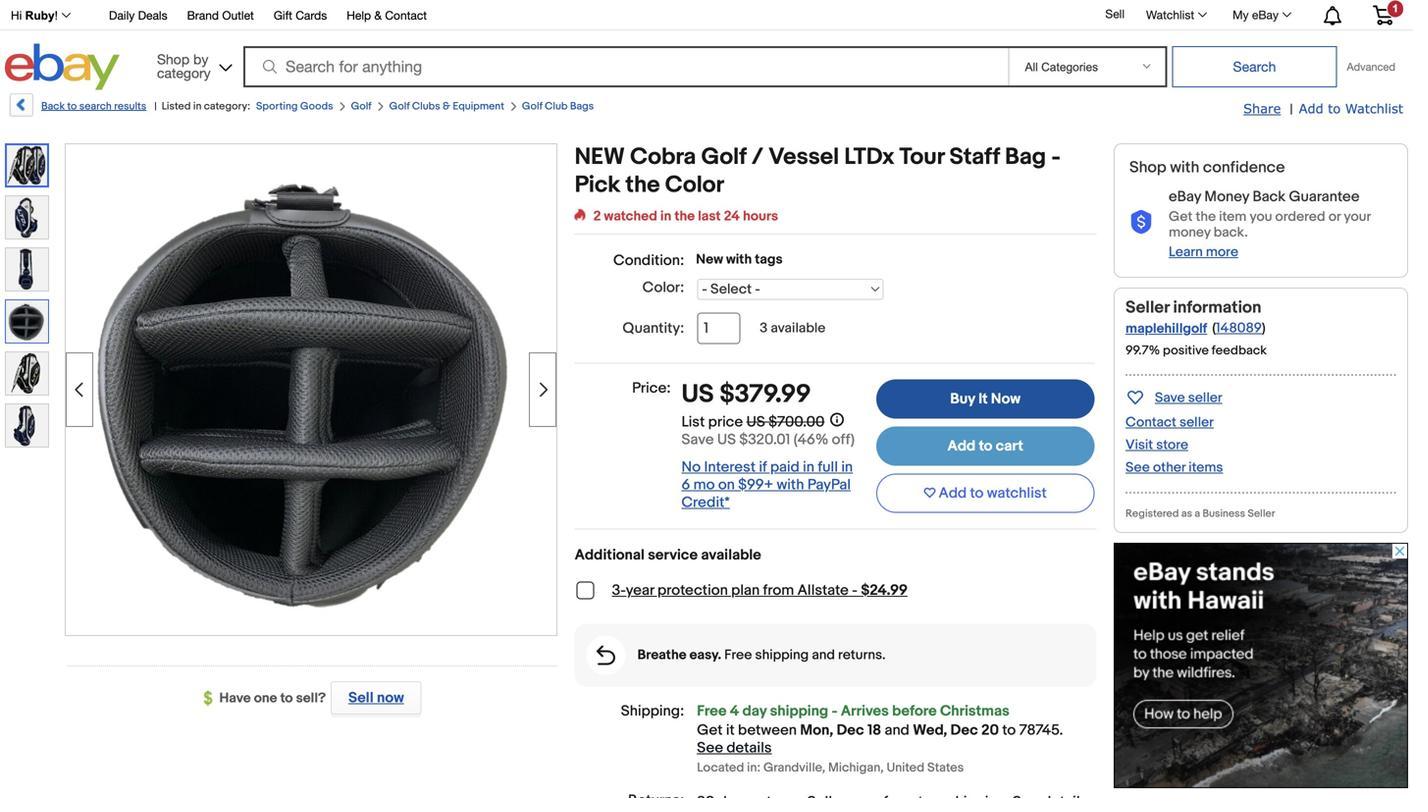 Task type: describe. For each thing, give the bounding box(es) containing it.
shipping for and
[[755, 647, 809, 664]]

information
[[1174, 297, 1262, 318]]

free inside free 4 day shipping - arrives before christmas get it between mon, dec 18 and wed, dec 20 to 78745 . see details located in: grandville, michigan, united states
[[697, 702, 727, 720]]

maplehillgolf link
[[1126, 320, 1208, 337]]

new with tags
[[696, 251, 783, 268]]

watchlist inside the account navigation
[[1147, 8, 1195, 22]]

us $379.99 main content
[[575, 143, 1097, 798]]

add inside share | add to watchlist
[[1299, 101, 1324, 116]]

dollar sign image
[[204, 691, 219, 707]]

protection
[[658, 582, 728, 599]]

1 horizontal spatial us
[[717, 431, 736, 449]]

easy.
[[690, 647, 722, 664]]

free 4 day shipping - arrives before christmas get it between mon, dec 18 and wed, dec 20 to 78745 . see details located in: grandville, michigan, united states
[[697, 702, 1064, 776]]

shop with confidence
[[1130, 158, 1286, 177]]

as
[[1182, 507, 1193, 520]]

states
[[928, 760, 964, 776]]

help & contact link
[[347, 5, 427, 27]]

cobra
[[630, 143, 696, 171]]

golf for golf club bags
[[522, 100, 543, 113]]

20
[[982, 722, 999, 739]]

| listed in category:
[[154, 100, 250, 113]]

get inside free 4 day shipping - arrives before christmas get it between mon, dec 18 and wed, dec 20 to 78745 . see details located in: grandville, michigan, united states
[[697, 722, 723, 739]]

!
[[55, 9, 58, 22]]

share | add to watchlist
[[1244, 101, 1404, 118]]

new cobra golf / vessel ltdx tour staff bag - pick the color - picture 4 of 6 image
[[66, 142, 557, 633]]

watchlist
[[987, 485, 1047, 502]]

my
[[1233, 8, 1249, 22]]

brand outlet link
[[187, 5, 254, 27]]

with for shop
[[1171, 158, 1200, 177]]

maplehillgolf
[[1126, 320, 1208, 337]]

1 horizontal spatial seller
[[1248, 507, 1276, 520]]

Search for anything text field
[[246, 48, 1005, 85]]

contact seller link
[[1126, 414, 1214, 431]]

2
[[594, 208, 601, 225]]

breathe easy. free shipping and returns.
[[638, 647, 886, 664]]

shipping for -
[[770, 702, 829, 720]]

hours
[[743, 208, 779, 225]]

outlet
[[222, 8, 254, 22]]

price
[[708, 413, 743, 431]]

hi ruby !
[[11, 9, 58, 22]]

new
[[575, 143, 625, 171]]

mo
[[694, 476, 715, 494]]

color inside new cobra golf / vessel ltdx tour staff bag - pick the color
[[665, 171, 725, 199]]

account navigation
[[0, 0, 1409, 30]]

picture 5 of 6 image
[[6, 352, 48, 395]]

buy
[[951, 390, 976, 408]]

picture 3 of 6 image
[[6, 248, 48, 291]]

golf club bags
[[522, 100, 594, 113]]

plan
[[732, 582, 760, 599]]

gift
[[274, 8, 292, 22]]

in right listed
[[193, 100, 202, 113]]

seller for contact
[[1180, 414, 1214, 431]]

0 vertical spatial free
[[725, 647, 752, 664]]

golf clubs & equipment
[[389, 100, 505, 113]]

bag
[[1005, 143, 1047, 171]]

watchlist link
[[1136, 3, 1216, 27]]

0 horizontal spatial |
[[154, 100, 157, 113]]

the inside new cobra golf / vessel ltdx tour staff bag - pick the color
[[626, 171, 660, 199]]

additional service available
[[575, 546, 762, 564]]

see inside contact seller visit store see other items
[[1126, 459, 1150, 476]]

paid
[[770, 458, 800, 476]]

3-year protection plan from allstate - $24.99
[[612, 582, 908, 599]]

item
[[1219, 209, 1247, 225]]

in right watched
[[661, 208, 672, 225]]

save for save us $320.01 (46% off)
[[682, 431, 714, 449]]

grandville,
[[764, 760, 826, 776]]

learn more link
[[1169, 244, 1239, 261]]

and inside free 4 day shipping - arrives before christmas get it between mon, dec 18 and wed, dec 20 to 78745 . see details located in: grandville, michigan, united states
[[885, 722, 910, 739]]

3 available
[[760, 320, 826, 337]]

sell now
[[348, 689, 404, 707]]

)
[[1262, 320, 1266, 337]]

condition:
[[614, 252, 685, 269]]

1 vertical spatial color
[[643, 279, 680, 296]]

shop by category
[[157, 51, 211, 81]]

to right one
[[280, 690, 293, 707]]

2 horizontal spatial us
[[747, 413, 766, 431]]

no
[[682, 458, 701, 476]]

visit store link
[[1126, 437, 1189, 453]]

results
[[114, 100, 146, 113]]

tour
[[900, 143, 945, 171]]

goods
[[300, 100, 333, 113]]

have one to sell?
[[219, 690, 326, 707]]

back.
[[1214, 224, 1249, 241]]

none submit inside shop by category "banner"
[[1173, 46, 1338, 87]]

get inside ebay money back guarantee get the item you ordered or your money back. learn more
[[1169, 209, 1193, 225]]

contact inside the account navigation
[[385, 8, 427, 22]]

$320.01
[[740, 431, 791, 449]]

with details__icon image for ebay money back guarantee
[[1130, 210, 1153, 235]]

shipping:
[[621, 702, 685, 720]]

on
[[718, 476, 735, 494]]

business
[[1203, 507, 1246, 520]]

- inside new cobra golf / vessel ltdx tour staff bag - pick the color
[[1052, 143, 1061, 171]]

ruby
[[25, 9, 55, 22]]

1 horizontal spatial the
[[675, 208, 695, 225]]

sell link
[[1097, 7, 1134, 21]]

positive
[[1163, 343, 1209, 358]]

to inside button
[[970, 485, 984, 502]]

year
[[626, 582, 654, 599]]

arrives
[[841, 702, 889, 720]]

help & contact
[[347, 8, 427, 22]]

price:
[[632, 379, 671, 397]]

now
[[377, 689, 404, 707]]

golf club bags link
[[522, 100, 594, 113]]

search
[[79, 100, 112, 113]]

with inside no interest if paid in full in 6 mo on $99+ with paypal credit*
[[777, 476, 804, 494]]

golf link
[[351, 100, 372, 113]]

save seller
[[1155, 390, 1223, 406]]

quantity:
[[623, 320, 685, 337]]

shop for shop with confidence
[[1130, 158, 1167, 177]]

other
[[1153, 459, 1186, 476]]

with details__icon image for breathe easy.
[[597, 645, 616, 665]]

18
[[868, 722, 882, 739]]

registered as a business seller
[[1126, 507, 1276, 520]]

add for add to cart
[[948, 437, 976, 455]]



Task type: locate. For each thing, give the bounding box(es) containing it.
0 horizontal spatial save
[[682, 431, 714, 449]]

last
[[698, 208, 721, 225]]

the left "last" at the top of page
[[675, 208, 695, 225]]

0 horizontal spatial contact
[[385, 8, 427, 22]]

sell now link
[[326, 681, 422, 715]]

add inside add to cart link
[[948, 437, 976, 455]]

save for save seller
[[1155, 390, 1186, 406]]

free left 4
[[697, 702, 727, 720]]

listed
[[162, 100, 191, 113]]

2 vertical spatial -
[[832, 702, 838, 720]]

sell
[[1106, 7, 1125, 21], [348, 689, 374, 707]]

free right easy.
[[725, 647, 752, 664]]

available up plan
[[701, 546, 762, 564]]

registered
[[1126, 507, 1179, 520]]

confidence
[[1203, 158, 1286, 177]]

share
[[1244, 101, 1281, 116]]

shop for shop by category
[[157, 51, 190, 67]]

my ebay
[[1233, 8, 1279, 22]]

day
[[743, 702, 767, 720]]

add down buy
[[948, 437, 976, 455]]

0 horizontal spatial with details__icon image
[[597, 645, 616, 665]]

1 horizontal spatial watchlist
[[1346, 101, 1404, 116]]

golf left /
[[702, 143, 747, 171]]

0 vertical spatial shop
[[157, 51, 190, 67]]

bags
[[570, 100, 594, 113]]

1 vertical spatial with
[[726, 251, 752, 268]]

0 horizontal spatial us
[[682, 379, 714, 410]]

0 vertical spatial &
[[375, 8, 382, 22]]

color up 2 watched in the last 24 hours
[[665, 171, 725, 199]]

2 vertical spatial with
[[777, 476, 804, 494]]

picture 4 of 6 image
[[6, 300, 48, 343]]

the
[[626, 171, 660, 199], [675, 208, 695, 225], [1196, 209, 1216, 225]]

buy it now
[[951, 390, 1021, 408]]

1 horizontal spatial and
[[885, 722, 910, 739]]

watchlist right the sell link
[[1147, 8, 1195, 22]]

off)
[[832, 431, 855, 449]]

1 vertical spatial seller
[[1180, 414, 1214, 431]]

watchlist
[[1147, 8, 1195, 22], [1346, 101, 1404, 116]]

0 vertical spatial sell
[[1106, 7, 1125, 21]]

sporting goods
[[256, 100, 333, 113]]

with right if
[[777, 476, 804, 494]]

1 vertical spatial shipping
[[770, 702, 829, 720]]

shipping
[[755, 647, 809, 664], [770, 702, 829, 720]]

buy it now link
[[877, 379, 1095, 419]]

add down add to cart link
[[939, 485, 967, 502]]

sell left now
[[348, 689, 374, 707]]

1 vertical spatial see
[[697, 739, 724, 757]]

1 vertical spatial free
[[697, 702, 727, 720]]

2 vertical spatial add
[[939, 485, 967, 502]]

new cobra golf / vessel ltdx tour staff bag - pick the color
[[575, 143, 1061, 199]]

1 horizontal spatial dec
[[951, 722, 978, 739]]

back left search
[[41, 100, 65, 113]]

feedback
[[1212, 343, 1267, 358]]

add to watchlist
[[939, 485, 1047, 502]]

add for add to watchlist
[[939, 485, 967, 502]]

$379.99
[[720, 379, 811, 410]]

items
[[1189, 459, 1224, 476]]

back up you
[[1253, 188, 1286, 206]]

daily deals link
[[109, 5, 167, 27]]

learn
[[1169, 244, 1203, 261]]

sell left watchlist link
[[1106, 7, 1125, 21]]

add to watchlist button
[[877, 474, 1095, 513]]

1 vertical spatial contact
[[1126, 414, 1177, 431]]

shop inside 'shop by category'
[[157, 51, 190, 67]]

1 horizontal spatial see
[[1126, 459, 1150, 476]]

1 vertical spatial add
[[948, 437, 976, 455]]

seller inside 'button'
[[1189, 390, 1223, 406]]

ebay money back guarantee get the item you ordered or your money back. learn more
[[1169, 188, 1371, 261]]

1 vertical spatial get
[[697, 722, 723, 739]]

with details__icon image
[[1130, 210, 1153, 235], [597, 645, 616, 665]]

back inside ebay money back guarantee get the item you ordered or your money back. learn more
[[1253, 188, 1286, 206]]

1 vertical spatial -
[[852, 582, 858, 599]]

returns.
[[838, 647, 886, 664]]

3-
[[612, 582, 626, 599]]

0 vertical spatial contact
[[385, 8, 427, 22]]

staff
[[950, 143, 1000, 171]]

with details__icon image left money
[[1130, 210, 1153, 235]]

add
[[1299, 101, 1324, 116], [948, 437, 976, 455], [939, 485, 967, 502]]

$24.99
[[861, 582, 908, 599]]

0 vertical spatial and
[[812, 647, 835, 664]]

1 horizontal spatial ebay
[[1253, 8, 1279, 22]]

0 vertical spatial ebay
[[1253, 8, 1279, 22]]

get left it
[[697, 722, 723, 739]]

add inside add to watchlist button
[[939, 485, 967, 502]]

| inside share | add to watchlist
[[1290, 101, 1293, 118]]

the inside ebay money back guarantee get the item you ordered or your money back. learn more
[[1196, 209, 1216, 225]]

shipping up day
[[755, 647, 809, 664]]

with details__icon image left breathe
[[597, 645, 616, 665]]

0 horizontal spatial ebay
[[1169, 188, 1202, 206]]

ebay right my
[[1253, 8, 1279, 22]]

see down visit
[[1126, 459, 1150, 476]]

1 horizontal spatial sell
[[1106, 7, 1125, 21]]

1 horizontal spatial back
[[1253, 188, 1286, 206]]

color down the condition:
[[643, 279, 680, 296]]

- inside free 4 day shipping - arrives before christmas get it between mon, dec 18 and wed, dec 20 to 78745 . see details located in: grandville, michigan, united states
[[832, 702, 838, 720]]

located
[[697, 760, 745, 776]]

1 vertical spatial watchlist
[[1346, 101, 1404, 116]]

save inside 'button'
[[1155, 390, 1186, 406]]

shop by category banner
[[0, 0, 1409, 95]]

148089 link
[[1216, 320, 1262, 337]]

and right 18
[[885, 722, 910, 739]]

save inside us $379.99 main content
[[682, 431, 714, 449]]

ebay inside the account navigation
[[1253, 8, 1279, 22]]

0 horizontal spatial with
[[726, 251, 752, 268]]

contact inside contact seller visit store see other items
[[1126, 414, 1177, 431]]

with right new
[[726, 251, 752, 268]]

more
[[1206, 244, 1239, 261]]

seller up maplehillgolf
[[1126, 297, 1170, 318]]

get up learn
[[1169, 209, 1193, 225]]

0 horizontal spatial the
[[626, 171, 660, 199]]

golf left the clubs
[[389, 100, 410, 113]]

0 vertical spatial seller
[[1126, 297, 1170, 318]]

in left full
[[803, 458, 815, 476]]

dec down arrives
[[837, 722, 865, 739]]

daily deals
[[109, 8, 167, 22]]

shipping inside free 4 day shipping - arrives before christmas get it between mon, dec 18 and wed, dec 20 to 78745 . see details located in: grandville, michigan, united states
[[770, 702, 829, 720]]

$99+
[[739, 476, 774, 494]]

1 vertical spatial save
[[682, 431, 714, 449]]

$700.00
[[769, 413, 825, 431]]

seller right business
[[1248, 507, 1276, 520]]

and left returns.
[[812, 647, 835, 664]]

picture 6 of 6 image
[[6, 404, 48, 447]]

0 vertical spatial color
[[665, 171, 725, 199]]

0 horizontal spatial &
[[375, 8, 382, 22]]

-
[[1052, 143, 1061, 171], [852, 582, 858, 599], [832, 702, 838, 720]]

2 horizontal spatial the
[[1196, 209, 1216, 225]]

sell for sell now
[[348, 689, 374, 707]]

see
[[1126, 459, 1150, 476], [697, 739, 724, 757]]

2 horizontal spatial with
[[1171, 158, 1200, 177]]

no interest if paid in full in 6 mo on $99+ with paypal credit*
[[682, 458, 853, 511]]

in right full
[[842, 458, 853, 476]]

with left confidence
[[1171, 158, 1200, 177]]

watchlist down advanced 'link'
[[1346, 101, 1404, 116]]

us up list
[[682, 379, 714, 410]]

or
[[1329, 209, 1341, 225]]

us $379.99
[[682, 379, 811, 410]]

club
[[545, 100, 568, 113]]

0 horizontal spatial seller
[[1126, 297, 1170, 318]]

0 vertical spatial with
[[1171, 158, 1200, 177]]

the left the item
[[1196, 209, 1216, 225]]

1 horizontal spatial shop
[[1130, 158, 1167, 177]]

golf inside new cobra golf / vessel ltdx tour staff bag - pick the color
[[702, 143, 747, 171]]

1 vertical spatial and
[[885, 722, 910, 739]]

golf right goods
[[351, 100, 372, 113]]

watchlist inside share | add to watchlist
[[1346, 101, 1404, 116]]

1 horizontal spatial save
[[1155, 390, 1186, 406]]

0 horizontal spatial available
[[701, 546, 762, 564]]

to left watchlist
[[970, 485, 984, 502]]

1 vertical spatial sell
[[348, 689, 374, 707]]

picture 2 of 6 image
[[6, 196, 48, 239]]

1 horizontal spatial get
[[1169, 209, 1193, 225]]

1 vertical spatial with details__icon image
[[597, 645, 616, 665]]

to left the cart
[[979, 437, 993, 455]]

contact right help
[[385, 8, 427, 22]]

1 horizontal spatial with
[[777, 476, 804, 494]]

available right '3'
[[771, 320, 826, 337]]

share button
[[1244, 100, 1281, 118]]

1 horizontal spatial with details__icon image
[[1130, 210, 1153, 235]]

golf left club on the left of page
[[522, 100, 543, 113]]

to down advanced 'link'
[[1328, 101, 1341, 116]]

to left search
[[67, 100, 77, 113]]

service
[[648, 546, 698, 564]]

hi
[[11, 9, 22, 22]]

0 vertical spatial -
[[1052, 143, 1061, 171]]

0 horizontal spatial back
[[41, 100, 65, 113]]

see inside free 4 day shipping - arrives before christmas get it between mon, dec 18 and wed, dec 20 to 78745 . see details located in: grandville, michigan, united states
[[697, 739, 724, 757]]

- up mon,
[[832, 702, 838, 720]]

0 horizontal spatial sell
[[348, 689, 374, 707]]

0 vertical spatial available
[[771, 320, 826, 337]]

list
[[682, 413, 705, 431]]

| left listed
[[154, 100, 157, 113]]

0 vertical spatial seller
[[1189, 390, 1223, 406]]

0 vertical spatial with details__icon image
[[1130, 210, 1153, 235]]

1 link
[[1362, 0, 1406, 28]]

sell for sell
[[1106, 7, 1125, 21]]

add right share
[[1299, 101, 1324, 116]]

shop left confidence
[[1130, 158, 1167, 177]]

visit
[[1126, 437, 1154, 453]]

0 vertical spatial see
[[1126, 459, 1150, 476]]

by
[[193, 51, 208, 67]]

0 vertical spatial watchlist
[[1147, 8, 1195, 22]]

see up located
[[697, 739, 724, 757]]

1 vertical spatial back
[[1253, 188, 1286, 206]]

1 vertical spatial ebay
[[1169, 188, 1202, 206]]

& right the clubs
[[443, 100, 451, 113]]

with details__icon image inside us $379.99 main content
[[597, 645, 616, 665]]

1 vertical spatial &
[[443, 100, 451, 113]]

ltdx
[[845, 143, 895, 171]]

save seller button
[[1126, 386, 1223, 408]]

the up watched
[[626, 171, 660, 199]]

0 vertical spatial get
[[1169, 209, 1193, 225]]

1
[[1393, 2, 1399, 14]]

shop left by
[[157, 51, 190, 67]]

contact up visit store link
[[1126, 414, 1177, 431]]

None submit
[[1173, 46, 1338, 87]]

details
[[727, 739, 772, 757]]

wed,
[[913, 722, 948, 739]]

available
[[771, 320, 826, 337], [701, 546, 762, 564]]

1 dec from the left
[[837, 722, 865, 739]]

1 horizontal spatial available
[[771, 320, 826, 337]]

0 horizontal spatial get
[[697, 722, 723, 739]]

to inside share | add to watchlist
[[1328, 101, 1341, 116]]

sell inside the account navigation
[[1106, 7, 1125, 21]]

save up the no
[[682, 431, 714, 449]]

0 vertical spatial shipping
[[755, 647, 809, 664]]

& inside the account navigation
[[375, 8, 382, 22]]

united
[[887, 760, 925, 776]]

seller inside seller information maplehillgolf ( 148089 ) 99.7% positive feedback
[[1126, 297, 1170, 318]]

a
[[1195, 507, 1201, 520]]

3
[[760, 320, 768, 337]]

if
[[759, 458, 767, 476]]

0 horizontal spatial see
[[697, 739, 724, 757]]

seller down save seller at right
[[1180, 414, 1214, 431]]

0 vertical spatial add
[[1299, 101, 1324, 116]]

golf for golf
[[351, 100, 372, 113]]

2 dec from the left
[[951, 722, 978, 739]]

0 horizontal spatial watchlist
[[1147, 8, 1195, 22]]

golf for golf clubs & equipment
[[389, 100, 410, 113]]

0 horizontal spatial shop
[[157, 51, 190, 67]]

see other items link
[[1126, 459, 1224, 476]]

2 horizontal spatial -
[[1052, 143, 1061, 171]]

vessel
[[769, 143, 839, 171]]

save up contact seller "link"
[[1155, 390, 1186, 406]]

148089
[[1216, 320, 1262, 337]]

0 horizontal spatial dec
[[837, 722, 865, 739]]

| right the share button
[[1290, 101, 1293, 118]]

1 horizontal spatial -
[[852, 582, 858, 599]]

1 horizontal spatial |
[[1290, 101, 1293, 118]]

1 horizontal spatial &
[[443, 100, 451, 113]]

free
[[725, 647, 752, 664], [697, 702, 727, 720]]

see details link
[[697, 739, 772, 757]]

with for new
[[726, 251, 752, 268]]

- left $24.99 on the bottom of page
[[852, 582, 858, 599]]

Quantity: text field
[[697, 313, 740, 344]]

seller inside contact seller visit store see other items
[[1180, 414, 1214, 431]]

78745
[[1020, 722, 1060, 739]]

to inside free 4 day shipping - arrives before christmas get it between mon, dec 18 and wed, dec 20 to 78745 . see details located in: grandville, michigan, united states
[[1003, 722, 1016, 739]]

credit*
[[682, 494, 730, 511]]

us up interest
[[717, 431, 736, 449]]

your
[[1344, 209, 1371, 225]]

seller for save
[[1189, 390, 1223, 406]]

sporting goods link
[[256, 100, 333, 113]]

- right bag
[[1052, 143, 1061, 171]]

0 vertical spatial save
[[1155, 390, 1186, 406]]

1 horizontal spatial contact
[[1126, 414, 1177, 431]]

my ebay link
[[1222, 3, 1301, 27]]

shipping up mon,
[[770, 702, 829, 720]]

clubs
[[412, 100, 441, 113]]

24
[[724, 208, 740, 225]]

sporting
[[256, 100, 298, 113]]

0 horizontal spatial -
[[832, 702, 838, 720]]

99.7%
[[1126, 343, 1161, 358]]

1 vertical spatial seller
[[1248, 507, 1276, 520]]

pick
[[575, 171, 621, 199]]

add to cart link
[[877, 427, 1095, 466]]

seller up contact seller "link"
[[1189, 390, 1223, 406]]

0 horizontal spatial and
[[812, 647, 835, 664]]

dec down christmas
[[951, 722, 978, 739]]

ebay
[[1253, 8, 1279, 22], [1169, 188, 1202, 206]]

money
[[1169, 224, 1211, 241]]

advertisement region
[[1114, 543, 1409, 788]]

ebay inside ebay money back guarantee get the item you ordered or your money back. learn more
[[1169, 188, 1202, 206]]

watched
[[604, 208, 658, 225]]

ebay up money
[[1169, 188, 1202, 206]]

4
[[730, 702, 740, 720]]

to right 20
[[1003, 722, 1016, 739]]

us down the us $379.99
[[747, 413, 766, 431]]

in
[[193, 100, 202, 113], [661, 208, 672, 225], [803, 458, 815, 476], [842, 458, 853, 476]]

allstate
[[798, 582, 849, 599]]

& right help
[[375, 8, 382, 22]]

cards
[[296, 8, 327, 22]]

picture 1 of 6 image
[[7, 145, 47, 186]]

1 vertical spatial shop
[[1130, 158, 1167, 177]]

0 vertical spatial back
[[41, 100, 65, 113]]

1 vertical spatial available
[[701, 546, 762, 564]]

paypal
[[808, 476, 851, 494]]



Task type: vqa. For each thing, say whether or not it's contained in the screenshot.
the leftmost -
yes



